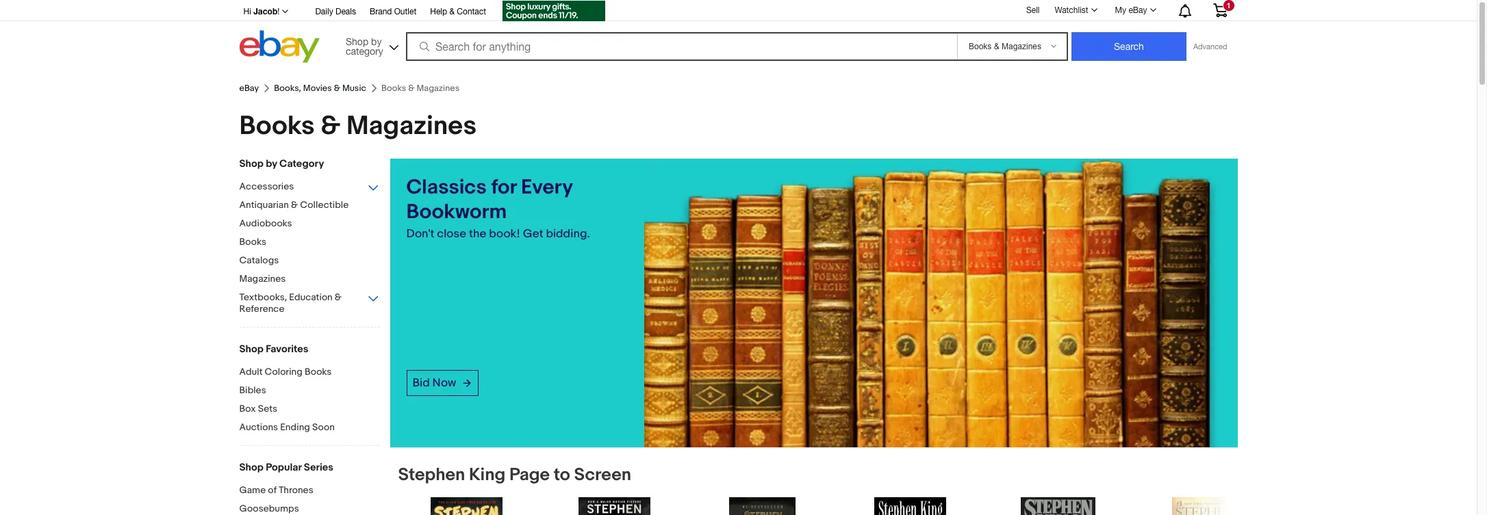 Task type: locate. For each thing, give the bounding box(es) containing it.
brand outlet link
[[370, 5, 417, 20]]

&
[[450, 7, 455, 16], [334, 83, 340, 94], [321, 110, 341, 142], [291, 199, 298, 211], [335, 292, 342, 303]]

ebay link
[[239, 83, 259, 94]]

to
[[554, 465, 570, 486]]

it image
[[579, 498, 651, 516]]

1 vertical spatial magazines
[[239, 273, 286, 285]]

none submit inside shop by category banner
[[1072, 32, 1187, 61]]

shop up game
[[239, 462, 264, 475]]

bookworm
[[406, 200, 507, 225]]

game of thrones link
[[239, 485, 380, 498]]

by down brand
[[371, 36, 382, 47]]

1 vertical spatial books
[[239, 236, 266, 248]]

don't
[[406, 227, 435, 241]]

books up bibles link
[[305, 366, 332, 378]]

ebay right my
[[1129, 5, 1147, 15]]

daily
[[315, 7, 333, 16]]

close
[[437, 227, 466, 241]]

help & contact link
[[430, 5, 486, 20]]

books, movies & music link
[[274, 83, 366, 94]]

None submit
[[1072, 32, 1187, 61]]

accessories
[[239, 181, 294, 192]]

goosebumps link
[[239, 503, 380, 516]]

1 vertical spatial by
[[266, 158, 277, 171]]

adult coloring books bibles box sets auctions ending soon
[[239, 366, 335, 433]]

books
[[239, 110, 315, 142], [239, 236, 266, 248], [305, 366, 332, 378]]

1 vertical spatial ebay
[[239, 83, 259, 94]]

collectible
[[300, 199, 349, 211]]

by
[[371, 36, 382, 47], [266, 158, 277, 171]]

the gunslinger | the dark tower image
[[874, 498, 947, 516]]

shop up adult
[[239, 343, 264, 356]]

shop for shop popular series
[[239, 462, 264, 475]]

hi
[[243, 7, 251, 16]]

brand outlet
[[370, 7, 417, 16]]

daily deals link
[[315, 5, 356, 20]]

1 horizontal spatial by
[[371, 36, 382, 47]]

bidding.
[[546, 227, 590, 241]]

shop down deals
[[346, 36, 369, 47]]

magazines
[[346, 110, 477, 142], [239, 273, 286, 285]]

shop for shop by category
[[239, 158, 264, 171]]

ebay left books,
[[239, 83, 259, 94]]

hi jacob !
[[243, 6, 280, 16]]

account navigation
[[236, 0, 1238, 23]]

shop
[[346, 36, 369, 47], [239, 158, 264, 171], [239, 343, 264, 356], [239, 462, 264, 475]]

2 vertical spatial books
[[305, 366, 332, 378]]

reference
[[239, 303, 285, 315]]

shop inside shop by category
[[346, 36, 369, 47]]

0 vertical spatial magazines
[[346, 110, 477, 142]]

series
[[304, 462, 333, 475]]

shop for shop favorites
[[239, 343, 264, 356]]

0 horizontal spatial by
[[266, 158, 277, 171]]

1 horizontal spatial ebay
[[1129, 5, 1147, 15]]

bid
[[413, 377, 430, 390]]

antiquarian
[[239, 199, 289, 211]]

audiobooks link
[[239, 218, 380, 231]]

0 horizontal spatial ebay
[[239, 83, 259, 94]]

outlet
[[394, 7, 417, 16]]

textbooks,
[[239, 292, 287, 303]]

game
[[239, 485, 266, 496]]

my ebay
[[1115, 5, 1147, 15]]

category
[[279, 158, 324, 171]]

the
[[469, 227, 486, 241]]

box sets link
[[239, 403, 380, 416]]

by up accessories at left top
[[266, 158, 277, 171]]

movies
[[303, 83, 332, 94]]

ebay
[[1129, 5, 1147, 15], [239, 83, 259, 94]]

adult
[[239, 366, 263, 378]]

shop favorites
[[239, 343, 309, 356]]

books up shop by category at top
[[239, 110, 315, 142]]

0 vertical spatial by
[[371, 36, 382, 47]]

0 vertical spatial ebay
[[1129, 5, 1147, 15]]

pet sematary image
[[431, 498, 503, 516]]

get the coupon image
[[503, 1, 605, 21]]

get
[[523, 227, 543, 241]]

popular
[[266, 462, 302, 475]]

0 horizontal spatial magazines
[[239, 273, 286, 285]]

coloring
[[265, 366, 303, 378]]

& right help
[[450, 7, 455, 16]]

shop for shop by category
[[346, 36, 369, 47]]

by inside shop by category
[[371, 36, 382, 47]]

now
[[432, 377, 456, 390]]

& down books, movies & music
[[321, 110, 341, 142]]

shop by category button
[[340, 30, 401, 60]]

books up catalogs
[[239, 236, 266, 248]]

shop up accessories at left top
[[239, 158, 264, 171]]

textbooks, education & reference button
[[239, 292, 380, 316]]

deals
[[336, 7, 356, 16]]

classics for every bookworm image
[[644, 159, 1238, 448]]

stephen king page to screen
[[398, 465, 631, 486]]



Task type: describe. For each thing, give the bounding box(es) containing it.
advanced
[[1194, 42, 1228, 51]]

help
[[430, 7, 447, 16]]

the green mile image
[[1172, 498, 1240, 516]]

my
[[1115, 5, 1127, 15]]

classics for every bookworm main content
[[390, 159, 1275, 516]]

king
[[469, 465, 506, 486]]

magazines link
[[239, 273, 380, 286]]

category
[[346, 46, 383, 56]]

sell
[[1026, 5, 1040, 15]]

& right education
[[335, 292, 342, 303]]

books inside adult coloring books bibles box sets auctions ending soon
[[305, 366, 332, 378]]

magazines inside accessories antiquarian & collectible audiobooks books catalogs magazines textbooks, education & reference
[[239, 273, 286, 285]]

1
[[1227, 1, 1231, 10]]

stephen
[[398, 465, 465, 486]]

& inside help & contact link
[[450, 7, 455, 16]]

help & contact
[[430, 7, 486, 16]]

classics for every bookworm don't close the book! get bidding.
[[406, 175, 590, 241]]

book!
[[489, 227, 520, 241]]

bid now
[[413, 377, 456, 390]]

ending
[[280, 422, 310, 433]]

classics
[[406, 175, 487, 200]]

advanced link
[[1187, 33, 1234, 60]]

shop by category
[[239, 158, 324, 171]]

bibles
[[239, 385, 266, 397]]

auctions
[[239, 422, 278, 433]]

shop popular series
[[239, 462, 333, 475]]

by for category
[[266, 158, 277, 171]]

daily deals
[[315, 7, 356, 16]]

soon
[[312, 422, 335, 433]]

box
[[239, 403, 256, 415]]

screen
[[574, 465, 631, 486]]

audiobooks
[[239, 218, 292, 229]]

shop by category banner
[[236, 0, 1238, 66]]

watchlist
[[1055, 5, 1089, 15]]

page
[[510, 465, 550, 486]]

books, movies & music
[[274, 83, 366, 94]]

shop by category
[[346, 36, 383, 56]]

music
[[342, 83, 366, 94]]

adult coloring books link
[[239, 366, 380, 379]]

& down accessories dropdown button
[[291, 199, 298, 211]]

accessories button
[[239, 181, 380, 194]]

jacob
[[253, 6, 278, 16]]

books link
[[239, 236, 380, 249]]

sell link
[[1020, 5, 1046, 15]]

brand
[[370, 7, 392, 16]]

books,
[[274, 83, 301, 94]]

catalogs
[[239, 255, 279, 266]]

ebay inside account navigation
[[1129, 5, 1147, 15]]

watchlist link
[[1047, 2, 1104, 18]]

my ebay link
[[1108, 2, 1162, 18]]

goosebumps
[[239, 503, 299, 515]]

antiquarian & collectible link
[[239, 199, 380, 212]]

thrones
[[279, 485, 313, 496]]

books & magazines
[[239, 110, 477, 142]]

auctions ending soon link
[[239, 422, 380, 435]]

0 vertical spatial books
[[239, 110, 315, 142]]

& left music
[[334, 83, 340, 94]]

bibles link
[[239, 385, 380, 398]]

sets
[[258, 403, 277, 415]]

!
[[278, 7, 280, 16]]

catalogs link
[[239, 255, 380, 268]]

by for category
[[371, 36, 382, 47]]

game of thrones goosebumps
[[239, 485, 313, 515]]

favorites
[[266, 343, 309, 356]]

the shining image
[[729, 498, 796, 516]]

for
[[491, 175, 517, 200]]

every
[[521, 175, 573, 200]]

misery image
[[1021, 498, 1096, 516]]

1 link
[[1205, 0, 1236, 20]]

books inside accessories antiquarian & collectible audiobooks books catalogs magazines textbooks, education & reference
[[239, 236, 266, 248]]

education
[[289, 292, 333, 303]]

Search for anything text field
[[408, 34, 955, 60]]

accessories antiquarian & collectible audiobooks books catalogs magazines textbooks, education & reference
[[239, 181, 349, 315]]

1 horizontal spatial magazines
[[346, 110, 477, 142]]

bid now link
[[406, 370, 479, 396]]

of
[[268, 485, 277, 496]]

contact
[[457, 7, 486, 16]]



Task type: vqa. For each thing, say whether or not it's contained in the screenshot.
The Green Mile image
yes



